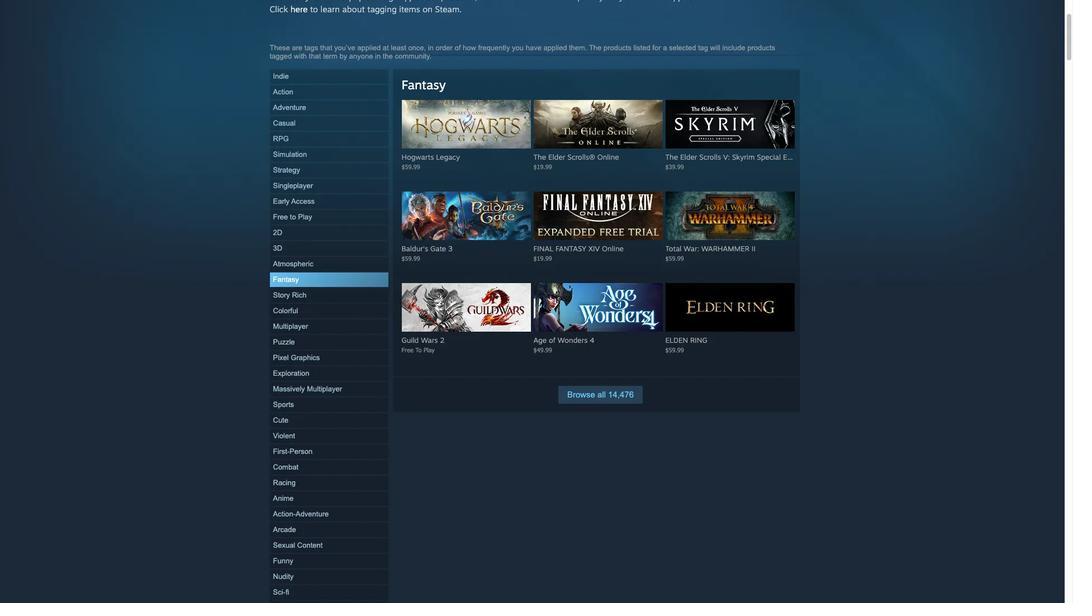 Task type: describe. For each thing, give the bounding box(es) containing it.
violent
[[273, 432, 295, 440]]

colorful
[[273, 307, 298, 315]]

the elder scrolls v: skyrim special edition $39.99
[[665, 153, 806, 170]]

final
[[533, 244, 553, 253]]

fi
[[286, 589, 289, 597]]

massively
[[273, 385, 305, 393]]

sexual
[[273, 542, 295, 550]]

elder for scrolls®
[[548, 153, 565, 162]]

cute
[[273, 416, 288, 425]]

0 horizontal spatial fantasy
[[273, 276, 299, 284]]

v:
[[723, 153, 730, 162]]

$19.99 for final
[[533, 255, 552, 262]]

nudity
[[273, 573, 294, 581]]

1 horizontal spatial in
[[428, 44, 434, 52]]

browse all 14,476
[[567, 390, 634, 400]]

age of wonders 4 $49.99
[[533, 336, 594, 354]]

play inside guild wars 2 free to play
[[424, 347, 435, 354]]

person
[[290, 448, 313, 456]]

community.
[[395, 52, 432, 60]]

here link
[[291, 4, 308, 15]]

frequently
[[478, 44, 510, 52]]

tagging
[[367, 4, 397, 15]]

for
[[652, 44, 661, 52]]

1 vertical spatial multiplayer
[[307, 385, 342, 393]]

xiv
[[588, 244, 600, 253]]

by
[[340, 52, 347, 60]]

click here to learn about tagging items on steam.
[[270, 4, 462, 15]]

tags
[[304, 44, 318, 52]]

browse
[[567, 390, 595, 400]]

$59.99 inside hogwarts legacy $59.99
[[402, 163, 420, 170]]

anime
[[273, 495, 294, 503]]

arcade
[[273, 526, 296, 534]]

$19.99 for the
[[533, 163, 552, 170]]

online for the elder scrolls® online
[[597, 153, 619, 162]]

how
[[463, 44, 476, 52]]

action-adventure
[[273, 510, 329, 519]]

browse all 14,476 link
[[558, 386, 643, 404]]

here
[[291, 4, 308, 15]]

singleplayer
[[273, 182, 313, 190]]

have
[[526, 44, 542, 52]]

that right tags
[[320, 44, 332, 52]]

of inside these are tags that you've applied at least once, in order of how frequently you have applied them. the products listed for a selected tag will include products tagged with that term by anyone in the community.
[[455, 44, 461, 52]]

atmospheric
[[273, 260, 313, 268]]

the inside these are tags that you've applied at least once, in order of how frequently you have applied them. the products listed for a selected tag will include products tagged with that term by anyone in the community.
[[589, 44, 602, 52]]

items
[[399, 4, 420, 15]]

rpg
[[273, 135, 289, 143]]

anyone
[[349, 52, 373, 60]]

a
[[663, 44, 667, 52]]

about
[[342, 4, 365, 15]]

the
[[383, 52, 393, 60]]

4
[[590, 336, 594, 345]]

total
[[665, 244, 682, 253]]

scrolls
[[699, 153, 721, 162]]

ring
[[690, 336, 707, 345]]

listed
[[633, 44, 650, 52]]

are
[[292, 44, 302, 52]]

3d
[[273, 244, 282, 253]]

exploration
[[273, 369, 309, 378]]

guild
[[402, 336, 419, 345]]

hogwarts legacy $59.99
[[402, 153, 460, 170]]

final fantasy xiv online $19.99
[[533, 244, 624, 262]]

$59.99 inside the baldur's gate 3 $59.99
[[402, 255, 420, 262]]

click
[[270, 4, 288, 15]]

rich
[[292, 291, 307, 300]]

0 vertical spatial adventure
[[273, 103, 306, 112]]

action-
[[273, 510, 296, 519]]

0 horizontal spatial in
[[375, 52, 381, 60]]

skyrim
[[732, 153, 755, 162]]

3
[[448, 244, 453, 253]]

combat
[[273, 463, 298, 472]]

age
[[533, 336, 547, 345]]

with
[[294, 52, 307, 60]]

1 vertical spatial adventure
[[296, 510, 329, 519]]

casual
[[273, 119, 296, 127]]

0 horizontal spatial to
[[290, 213, 296, 221]]



Task type: vqa. For each thing, say whether or not it's contained in the screenshot.
"Very" corresponding to Very Positive (494)
no



Task type: locate. For each thing, give the bounding box(es) containing it.
hogwarts
[[402, 153, 434, 162]]

play down access
[[298, 213, 312, 221]]

the for the elder scrolls® online
[[533, 153, 546, 162]]

fantasy link
[[402, 77, 446, 92]]

1 applied from the left
[[357, 44, 381, 52]]

1 horizontal spatial of
[[549, 336, 556, 345]]

1 $19.99 from the top
[[533, 163, 552, 170]]

guild wars 2 free to play
[[402, 336, 445, 354]]

multiplayer right the massively
[[307, 385, 342, 393]]

to right here
[[310, 4, 318, 15]]

14,476
[[608, 390, 634, 400]]

adventure up content
[[296, 510, 329, 519]]

tagged
[[270, 52, 292, 60]]

the inside the elder scrolls v: skyrim special edition $39.99
[[665, 153, 678, 162]]

2 products from the left
[[747, 44, 775, 52]]

baldur's
[[402, 244, 428, 253]]

the elder scrolls® online $19.99
[[533, 153, 619, 170]]

of inside age of wonders 4 $49.99
[[549, 336, 556, 345]]

0 horizontal spatial the
[[533, 153, 546, 162]]

0 vertical spatial fantasy
[[402, 77, 446, 92]]

edition
[[783, 153, 806, 162]]

funny
[[273, 557, 293, 566]]

pixel graphics
[[273, 354, 320, 362]]

sci-
[[273, 589, 286, 597]]

first-person
[[273, 448, 313, 456]]

1 horizontal spatial fantasy
[[402, 77, 446, 92]]

sci-fi
[[273, 589, 289, 597]]

$59.99 inside elden ring $59.99
[[665, 347, 684, 354]]

1 vertical spatial play
[[424, 347, 435, 354]]

1 vertical spatial free
[[402, 347, 413, 354]]

story
[[273, 291, 290, 300]]

1 vertical spatial to
[[290, 213, 296, 221]]

fantasy down community.
[[402, 77, 446, 92]]

content
[[297, 542, 323, 550]]

include
[[722, 44, 745, 52]]

free down early on the top of page
[[273, 213, 288, 221]]

$59.99 down baldur's
[[402, 255, 420, 262]]

applied left at
[[357, 44, 381, 52]]

early access
[[273, 197, 315, 206]]

of left how
[[455, 44, 461, 52]]

free
[[273, 213, 288, 221], [402, 347, 413, 354]]

adventure up casual
[[273, 103, 306, 112]]

0 vertical spatial multiplayer
[[273, 322, 308, 331]]

free inside guild wars 2 free to play
[[402, 347, 413, 354]]

0 horizontal spatial products
[[604, 44, 631, 52]]

puzzle
[[273, 338, 295, 347]]

order
[[436, 44, 453, 52]]

applied right have at the top of page
[[544, 44, 567, 52]]

elder
[[548, 153, 565, 162], [680, 153, 697, 162]]

elder for scrolls
[[680, 153, 697, 162]]

all
[[598, 390, 606, 400]]

elder inside the elder scrolls v: skyrim special edition $39.99
[[680, 153, 697, 162]]

special
[[757, 153, 781, 162]]

applied
[[357, 44, 381, 52], [544, 44, 567, 52]]

that right with
[[309, 52, 321, 60]]

that
[[320, 44, 332, 52], [309, 52, 321, 60]]

adventure
[[273, 103, 306, 112], [296, 510, 329, 519]]

online inside the elder scrolls® online $19.99
[[597, 153, 619, 162]]

1 horizontal spatial applied
[[544, 44, 567, 52]]

these are tags that you've applied at least once, in order of how frequently you have applied them. the products listed for a selected tag will include products tagged with that term by anyone in the community.
[[270, 44, 775, 60]]

racing
[[273, 479, 296, 487]]

2 horizontal spatial the
[[665, 153, 678, 162]]

multiplayer
[[273, 322, 308, 331], [307, 385, 342, 393]]

sports
[[273, 401, 294, 409]]

war:
[[684, 244, 699, 253]]

play down wars
[[424, 347, 435, 354]]

$19.99 inside the elder scrolls® online $19.99
[[533, 163, 552, 170]]

them.
[[569, 44, 587, 52]]

to down early access
[[290, 213, 296, 221]]

2
[[440, 336, 445, 345]]

legacy
[[436, 153, 460, 162]]

0 vertical spatial of
[[455, 44, 461, 52]]

2d
[[273, 229, 282, 237]]

$59.99 down "elden"
[[665, 347, 684, 354]]

elder inside the elder scrolls® online $19.99
[[548, 153, 565, 162]]

elden
[[665, 336, 688, 345]]

the inside the elder scrolls® online $19.99
[[533, 153, 546, 162]]

total war: warhammer ii $59.99
[[665, 244, 756, 262]]

term
[[323, 52, 338, 60]]

1 elder from the left
[[548, 153, 565, 162]]

simulation
[[273, 150, 307, 159]]

online right xiv
[[602, 244, 624, 253]]

0 horizontal spatial elder
[[548, 153, 565, 162]]

2 $19.99 from the top
[[533, 255, 552, 262]]

free down guild
[[402, 347, 413, 354]]

1 products from the left
[[604, 44, 631, 52]]

1 horizontal spatial the
[[589, 44, 602, 52]]

fantasy
[[556, 244, 586, 253]]

steam.
[[435, 4, 462, 15]]

once,
[[408, 44, 426, 52]]

products right include
[[747, 44, 775, 52]]

0 horizontal spatial free
[[273, 213, 288, 221]]

selected
[[669, 44, 696, 52]]

1 horizontal spatial products
[[747, 44, 775, 52]]

these
[[270, 44, 290, 52]]

0 vertical spatial online
[[597, 153, 619, 162]]

in left the
[[375, 52, 381, 60]]

the for the elder scrolls v: skyrim special edition
[[665, 153, 678, 162]]

on
[[423, 4, 433, 15]]

1 horizontal spatial to
[[310, 4, 318, 15]]

0 horizontal spatial play
[[298, 213, 312, 221]]

will
[[710, 44, 720, 52]]

to
[[310, 4, 318, 15], [290, 213, 296, 221]]

elden ring $59.99
[[665, 336, 707, 354]]

0 vertical spatial free
[[273, 213, 288, 221]]

$59.99 inside total war: warhammer ii $59.99
[[665, 255, 684, 262]]

elder left scrolls®
[[548, 153, 565, 162]]

to
[[415, 347, 422, 354]]

1 vertical spatial fantasy
[[273, 276, 299, 284]]

action
[[273, 88, 293, 96]]

access
[[291, 197, 315, 206]]

1 vertical spatial of
[[549, 336, 556, 345]]

1 vertical spatial $19.99
[[533, 255, 552, 262]]

0 vertical spatial $19.99
[[533, 163, 552, 170]]

2 elder from the left
[[680, 153, 697, 162]]

gate
[[430, 244, 446, 253]]

you've
[[334, 44, 355, 52]]

products left listed
[[604, 44, 631, 52]]

the
[[589, 44, 602, 52], [533, 153, 546, 162], [665, 153, 678, 162]]

the up $39.99
[[665, 153, 678, 162]]

wars
[[421, 336, 438, 345]]

0 horizontal spatial applied
[[357, 44, 381, 52]]

online right scrolls®
[[597, 153, 619, 162]]

1 horizontal spatial free
[[402, 347, 413, 354]]

graphics
[[291, 354, 320, 362]]

multiplayer down colorful
[[273, 322, 308, 331]]

0 vertical spatial to
[[310, 4, 318, 15]]

massively multiplayer
[[273, 385, 342, 393]]

0 vertical spatial play
[[298, 213, 312, 221]]

$59.99
[[402, 163, 420, 170], [402, 255, 420, 262], [665, 255, 684, 262], [665, 347, 684, 354]]

first-
[[273, 448, 290, 456]]

0 horizontal spatial of
[[455, 44, 461, 52]]

1 horizontal spatial elder
[[680, 153, 697, 162]]

the left scrolls®
[[533, 153, 546, 162]]

warhammer
[[701, 244, 750, 253]]

1 horizontal spatial play
[[424, 347, 435, 354]]

free to play
[[273, 213, 312, 221]]

the right "them." on the top
[[589, 44, 602, 52]]

online for final fantasy xiv online
[[602, 244, 624, 253]]

strategy
[[273, 166, 300, 174]]

online inside final fantasy xiv online $19.99
[[602, 244, 624, 253]]

$59.99 down hogwarts
[[402, 163, 420, 170]]

tag
[[698, 44, 708, 52]]

least
[[391, 44, 406, 52]]

fantasy up 'story rich'
[[273, 276, 299, 284]]

indie
[[273, 72, 289, 80]]

$59.99 down total
[[665, 255, 684, 262]]

scrolls®
[[567, 153, 595, 162]]

wonders
[[558, 336, 588, 345]]

story rich
[[273, 291, 307, 300]]

pixel
[[273, 354, 289, 362]]

$19.99 inside final fantasy xiv online $19.99
[[533, 255, 552, 262]]

2 applied from the left
[[544, 44, 567, 52]]

of right 'age'
[[549, 336, 556, 345]]

elder up $39.99
[[680, 153, 697, 162]]

in left order at the left
[[428, 44, 434, 52]]

1 vertical spatial online
[[602, 244, 624, 253]]

you
[[512, 44, 524, 52]]



